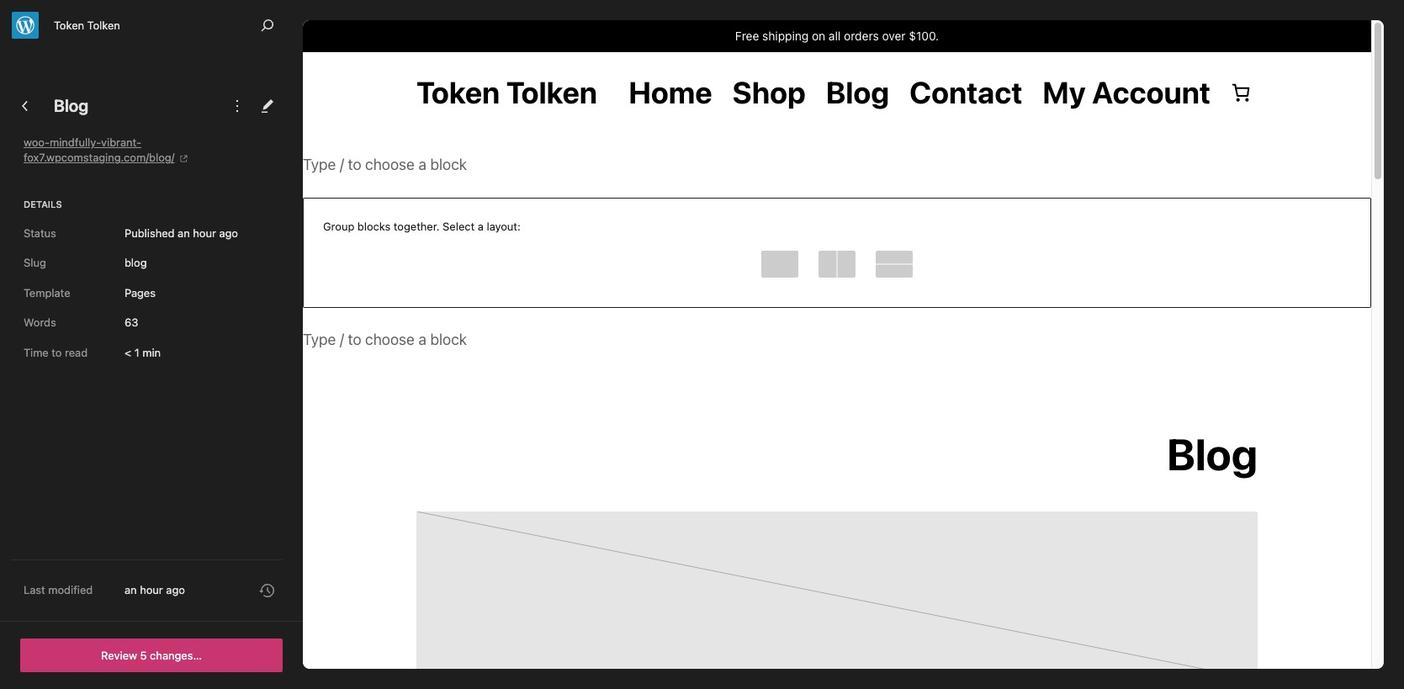 Task type: describe. For each thing, give the bounding box(es) containing it.
published
[[125, 226, 178, 239]]

an hour ago
[[125, 583, 185, 597]]

<
[[125, 346, 131, 359]]

woo-mindfully-vibrant- fox7.wpcomstaging.com/blog/ link
[[24, 135, 283, 165]]

open command palette image
[[258, 15, 278, 35]]

pages
[[125, 286, 156, 299]]

actions image
[[227, 96, 247, 116]]

time to read
[[24, 346, 88, 359]]

edit image
[[258, 96, 278, 116]]

template
[[24, 286, 70, 299]]

63
[[125, 316, 138, 329]]

tolken
[[87, 18, 120, 32]]

min
[[142, 346, 161, 359]]

last modified
[[24, 583, 93, 597]]

5
[[140, 649, 147, 662]]

ago
[[166, 583, 185, 597]]

blog
[[125, 256, 147, 269]]

slug
[[24, 256, 46, 269]]

modified
[[48, 583, 93, 597]]

site icon image
[[12, 11, 39, 38]]



Task type: vqa. For each thing, say whether or not it's contained in the screenshot.
woo-mindfully-vibrant- fox7.wpcomstaging.com/blog/ link
yes



Task type: locate. For each thing, give the bounding box(es) containing it.
mindfully-
[[50, 135, 101, 149]]

time
[[24, 346, 49, 359]]

back image
[[15, 96, 35, 116]]

an
[[125, 583, 137, 597]]

words
[[24, 316, 56, 329]]

woo-mindfully-vibrant- fox7.wpcomstaging.com/blog/
[[24, 135, 175, 164]]

woo-
[[24, 135, 50, 149]]

hour
[[140, 583, 163, 597]]

token
[[54, 18, 84, 32]]

last
[[24, 583, 45, 597]]

< 1 min
[[125, 346, 161, 359]]

blog
[[54, 96, 89, 115]]

review
[[101, 649, 137, 662]]

status
[[24, 226, 56, 239]]

1
[[134, 346, 139, 359]]

review 5 changes…
[[101, 649, 202, 662]]

to
[[52, 346, 62, 359]]

vibrant-
[[101, 135, 141, 149]]

changes…
[[150, 649, 202, 662]]

fox7.wpcomstaging.com/blog/
[[24, 151, 175, 164]]

review 5 changes… button
[[20, 639, 283, 672]]

read
[[65, 346, 88, 359]]

token tolken
[[54, 18, 120, 32]]

details
[[24, 199, 62, 210]]



